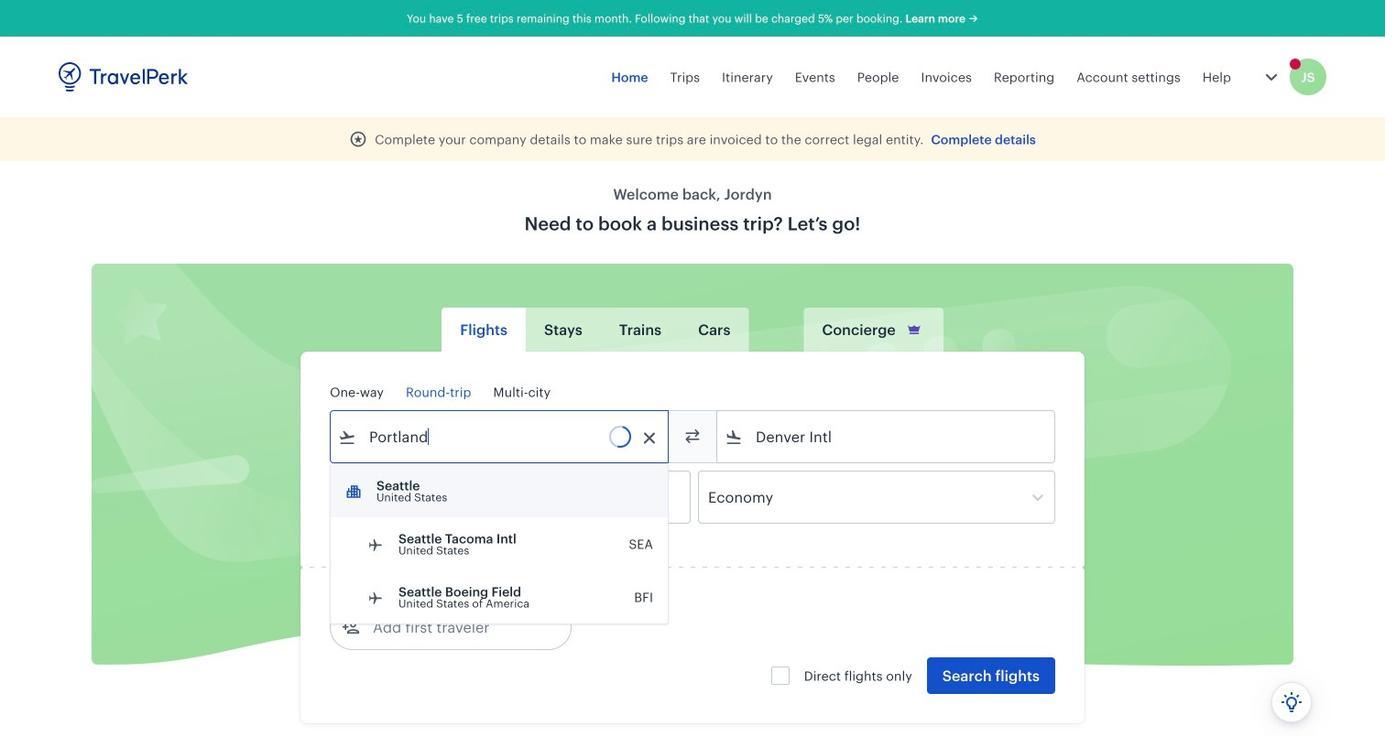 Task type: locate. For each thing, give the bounding box(es) containing it.
Add first traveler search field
[[360, 613, 551, 643]]

Depart text field
[[357, 472, 452, 523]]

Return text field
[[465, 472, 561, 523]]



Task type: describe. For each thing, give the bounding box(es) containing it.
To search field
[[743, 423, 1031, 452]]

From search field
[[357, 423, 644, 452]]



